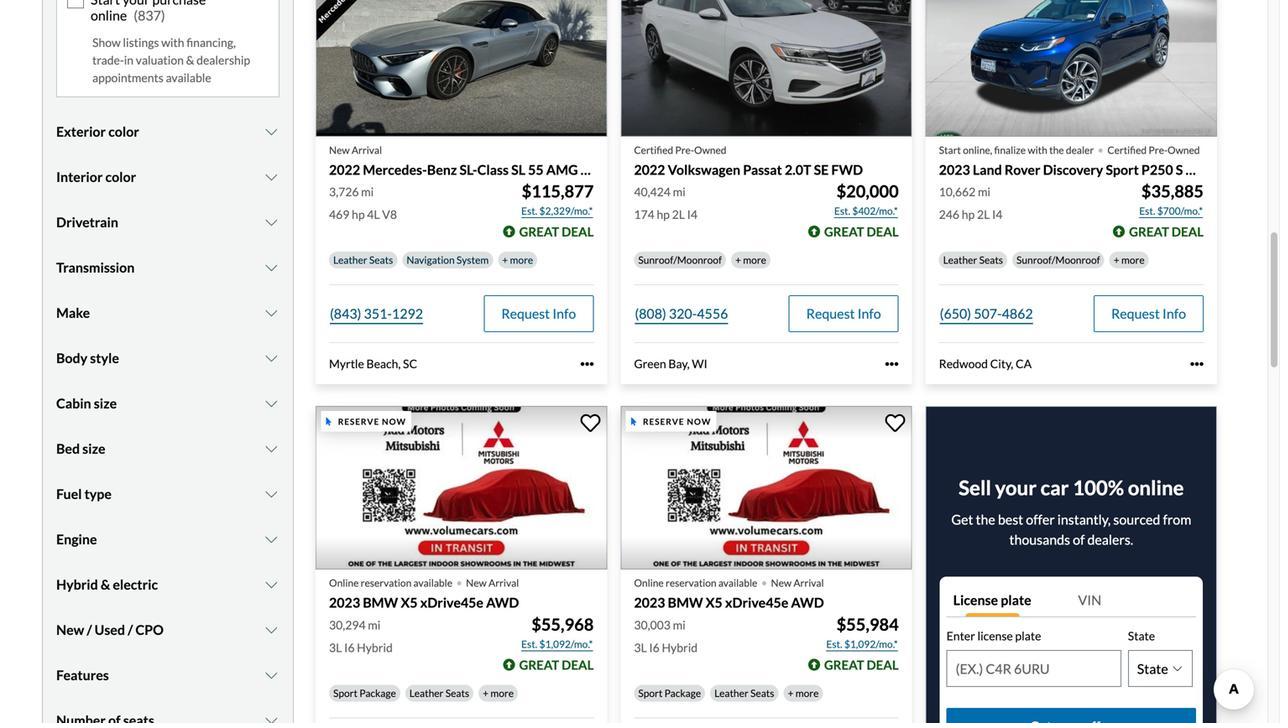 Task type: locate. For each thing, give the bounding box(es) containing it.
2 horizontal spatial ·
[[1097, 133, 1104, 164]]

1 horizontal spatial arrival
[[489, 577, 519, 589]]

chevron down image inside new / used / cpo 'dropdown button'
[[263, 624, 280, 637]]

3 chevron down image from the top
[[263, 397, 280, 411]]

1 horizontal spatial 3l
[[634, 641, 647, 655]]

est. $1,092/mo.* button down the $55,984
[[825, 636, 899, 653]]

cpo
[[135, 622, 164, 639]]

1 horizontal spatial online reservation available · new arrival 2023 bmw x5 xdrive45e awd
[[634, 567, 824, 611]]

reserve now
[[338, 417, 406, 427], [643, 417, 711, 427]]

info for class
[[553, 306, 576, 322]]

2 2022 from the left
[[634, 162, 665, 178]]

1 horizontal spatial available
[[413, 577, 452, 589]]

hp inside 3,726 mi 469 hp 4l v8
[[352, 208, 365, 222]]

interior color button
[[56, 156, 280, 198]]

1 reserve now from the left
[[338, 417, 406, 427]]

sl
[[511, 162, 525, 178]]

1 chevron down image from the top
[[263, 171, 280, 184]]

2.0t
[[785, 162, 811, 178]]

start for your
[[91, 0, 120, 7]]

i4 inside 40,424 mi 174 hp 2l i4
[[687, 208, 698, 222]]

hp inside 40,424 mi 174 hp 2l i4
[[657, 208, 670, 222]]

1 online reservation available · new arrival 2023 bmw x5 xdrive45e awd from the left
[[329, 567, 519, 611]]

request info for 2.0t
[[806, 306, 881, 322]]

3l
[[329, 641, 342, 655], [634, 641, 647, 655]]

2 request info button from the left
[[789, 296, 899, 333]]

great
[[519, 224, 559, 239], [824, 224, 864, 239], [1129, 224, 1169, 239], [519, 658, 559, 673], [824, 658, 864, 673]]

great deal down est. $2,329/mo.* button
[[519, 224, 594, 239]]

city,
[[990, 357, 1013, 371]]

ellipsis h image left redwood
[[885, 358, 899, 371]]

more
[[510, 254, 533, 266], [743, 254, 766, 266], [1121, 254, 1145, 266], [491, 687, 514, 700], [796, 687, 819, 700]]

info for 2.0t
[[858, 306, 881, 322]]

1 bmw from the left
[[363, 595, 398, 611]]

plate
[[1001, 592, 1031, 609], [1015, 629, 1041, 644]]

from
[[1163, 512, 1191, 528]]

2 online reservation available · new arrival 2023 bmw x5 xdrive45e awd from the left
[[634, 567, 824, 611]]

with inside show listings with financing, trade-in valuation & dealership appointments available
[[161, 35, 184, 50]]

start inside start your purchase online
[[91, 0, 120, 7]]

pre-
[[675, 144, 694, 156], [1149, 144, 1168, 156]]

v8
[[382, 208, 397, 222]]

0 horizontal spatial reserve now
[[338, 417, 406, 427]]

0 horizontal spatial with
[[161, 35, 184, 50]]

0 vertical spatial &
[[186, 53, 194, 67]]

1 ellipsis h image from the left
[[580, 358, 594, 371]]

plate right license
[[1001, 592, 1031, 609]]

fuel type button
[[56, 474, 280, 516]]

reserve now for $55,968
[[338, 417, 406, 427]]

5 chevron down image from the top
[[263, 443, 280, 456]]

start inside start online, finalize with the dealer · certified pre-owned 2023 land rover discovery sport p250 s awd
[[939, 144, 961, 156]]

& left the electric
[[101, 577, 110, 593]]

+ more
[[502, 254, 533, 266], [735, 254, 766, 266], [1114, 254, 1145, 266], [483, 687, 514, 700], [788, 687, 819, 700]]

hp inside 10,662 mi 246 hp 2l i4
[[962, 208, 975, 222]]

1 horizontal spatial pre-
[[1149, 144, 1168, 156]]

hybrid inside the "30,294 mi 3l i6 hybrid"
[[357, 641, 393, 655]]

new inside the new arrival 2022 mercedes-benz sl-class sl 55 amg 4matic awd
[[329, 144, 350, 156]]

1 vertical spatial with
[[1028, 144, 1047, 156]]

4 chevron down image from the top
[[263, 488, 280, 501]]

chevron down image for new / used / cpo
[[263, 624, 280, 637]]

package down 30,003 mi 3l i6 hybrid
[[665, 687, 701, 700]]

0 vertical spatial start
[[91, 0, 120, 7]]

$1,092/mo.* down $55,968 at bottom left
[[539, 638, 593, 650]]

1 package from the left
[[360, 687, 396, 700]]

0 horizontal spatial hp
[[352, 208, 365, 222]]

1 vertical spatial start
[[939, 144, 961, 156]]

6 chevron down image from the top
[[263, 624, 280, 637]]

2023
[[939, 162, 970, 178], [329, 595, 360, 611], [634, 595, 665, 611]]

sport down 30,003 mi 3l i6 hybrid
[[638, 687, 663, 700]]

est. down $20,000
[[834, 205, 850, 217]]

· inside start online, finalize with the dealer · certified pre-owned 2023 land rover discovery sport p250 s awd
[[1097, 133, 1104, 164]]

2 est. $1,092/mo.* button from the left
[[825, 636, 899, 653]]

i6 down 30,003
[[649, 641, 660, 655]]

2 3l from the left
[[634, 641, 647, 655]]

1 horizontal spatial online
[[634, 577, 664, 589]]

3 request from the left
[[1111, 306, 1160, 322]]

0 horizontal spatial hybrid
[[56, 577, 98, 593]]

size right bed
[[82, 441, 105, 457]]

package down the "30,294 mi 3l i6 hybrid"
[[360, 687, 396, 700]]

ellipsis h image for $115,877
[[580, 358, 594, 371]]

1 online from the left
[[329, 577, 359, 589]]

0 horizontal spatial now
[[382, 417, 406, 427]]

+ more for $55,968
[[483, 687, 514, 700]]

request info for class
[[501, 306, 576, 322]]

start up show
[[91, 0, 120, 7]]

request info for ·
[[1111, 306, 1186, 322]]

chevron down image for bed size
[[263, 443, 280, 456]]

certified up p250
[[1108, 144, 1147, 156]]

1 horizontal spatial request
[[806, 306, 855, 322]]

hybrid down 30,003
[[662, 641, 698, 655]]

offer
[[1026, 512, 1055, 528]]

hp right 246
[[962, 208, 975, 222]]

now for $55,968
[[382, 417, 406, 427]]

$402/mo.*
[[852, 205, 898, 217]]

1 horizontal spatial ·
[[761, 567, 768, 597]]

1 horizontal spatial sport
[[638, 687, 663, 700]]

pre- inside start online, finalize with the dealer · certified pre-owned 2023 land rover discovery sport p250 s awd
[[1149, 144, 1168, 156]]

/
[[87, 622, 92, 639], [128, 622, 133, 639]]

1 horizontal spatial reserve
[[643, 417, 685, 427]]

0 horizontal spatial sunroof/moonroof
[[638, 254, 722, 266]]

size right cabin
[[94, 396, 117, 412]]

ellipsis h image left green
[[580, 358, 594, 371]]

reserve right mouse pointer image
[[643, 417, 685, 427]]

color inside 'dropdown button'
[[108, 124, 139, 140]]

1 vertical spatial the
[[976, 512, 995, 528]]

/ left the used
[[87, 622, 92, 639]]

online up show
[[91, 7, 127, 24]]

start left online,
[[939, 144, 961, 156]]

4l
[[367, 208, 380, 222]]

2 info from the left
[[858, 306, 881, 322]]

0 horizontal spatial request info button
[[484, 296, 594, 333]]

2022 up 3,726
[[329, 162, 360, 178]]

1 horizontal spatial sport package
[[638, 687, 701, 700]]

1 reserve from the left
[[338, 417, 380, 427]]

1 request info from the left
[[501, 306, 576, 322]]

3,726 mi 469 hp 4l v8
[[329, 185, 397, 222]]

now
[[382, 417, 406, 427], [687, 417, 711, 427]]

great deal
[[519, 224, 594, 239], [824, 224, 899, 239], [1129, 224, 1204, 239], [519, 658, 594, 673], [824, 658, 899, 673]]

your up best
[[995, 476, 1037, 500]]

features
[[56, 668, 109, 684]]

(808) 320-4556
[[635, 306, 728, 322]]

online reservation available · new arrival 2023 bmw x5 xdrive45e awd up the "30,294 mi 3l i6 hybrid"
[[329, 567, 519, 611]]

1 horizontal spatial now
[[687, 417, 711, 427]]

deal for class
[[562, 224, 594, 239]]

0 horizontal spatial reserve
[[338, 417, 380, 427]]

1 horizontal spatial i6
[[649, 641, 660, 655]]

1 xdrive45e from the left
[[420, 595, 484, 611]]

mi inside 40,424 mi 174 hp 2l i4
[[673, 185, 686, 199]]

1 horizontal spatial 2l
[[977, 208, 990, 222]]

sport left p250
[[1106, 162, 1139, 178]]

drivetrain
[[56, 214, 118, 231]]

certified up 40,424
[[634, 144, 673, 156]]

myrtle
[[329, 357, 364, 371]]

your
[[123, 0, 150, 7], [995, 476, 1037, 500]]

1 vertical spatial plate
[[1015, 629, 1041, 644]]

2 horizontal spatial arrival
[[794, 577, 824, 589]]

i6 inside the "30,294 mi 3l i6 hybrid"
[[344, 641, 355, 655]]

0 horizontal spatial online reservation available · new arrival 2023 bmw x5 xdrive45e awd
[[329, 567, 519, 611]]

0 vertical spatial size
[[94, 396, 117, 412]]

0 horizontal spatial package
[[360, 687, 396, 700]]

request for class
[[501, 306, 550, 322]]

discovery
[[1043, 162, 1103, 178]]

1 horizontal spatial certified
[[1108, 144, 1147, 156]]

1 horizontal spatial bmw
[[668, 595, 703, 611]]

1 horizontal spatial &
[[186, 53, 194, 67]]

with up valuation
[[161, 35, 184, 50]]

1 3l from the left
[[329, 641, 342, 655]]

0 vertical spatial your
[[123, 0, 150, 7]]

3l inside the "30,294 mi 3l i6 hybrid"
[[329, 641, 342, 655]]

mi right 40,424
[[673, 185, 686, 199]]

(650)
[[940, 306, 971, 322]]

hp left 4l
[[352, 208, 365, 222]]

4 chevron down image from the top
[[263, 307, 280, 320]]

est. inside $55,968 est. $1,092/mo.*
[[521, 638, 537, 650]]

10,662 mi 246 hp 2l i4
[[939, 185, 1003, 222]]

i6 down 30,294
[[344, 641, 355, 655]]

+ for $35,885
[[1114, 254, 1120, 266]]

1 reservation from the left
[[361, 577, 412, 589]]

sunroof/moonroof up (808) 320-4556
[[638, 254, 722, 266]]

est. inside $115,877 est. $2,329/mo.*
[[521, 205, 537, 217]]

sport for $55,984
[[638, 687, 663, 700]]

2 $1,092/mo.* from the left
[[844, 638, 898, 650]]

2022 inside certified pre-owned 2022 volkswagen passat 2.0t se fwd
[[634, 162, 665, 178]]

bmw for $55,968
[[363, 595, 398, 611]]

1 horizontal spatial reservation
[[666, 577, 717, 589]]

1 $1,092/mo.* from the left
[[539, 638, 593, 650]]

xdrive45e for $55,968
[[420, 595, 484, 611]]

hp right 174
[[657, 208, 670, 222]]

246
[[939, 208, 960, 222]]

0 horizontal spatial owned
[[694, 144, 726, 156]]

2022 up 40,424
[[634, 162, 665, 178]]

0 horizontal spatial request info
[[501, 306, 576, 322]]

2l right 246
[[977, 208, 990, 222]]

0 horizontal spatial arrival
[[352, 144, 382, 156]]

1 now from the left
[[382, 417, 406, 427]]

reserve now for $55,984
[[643, 417, 711, 427]]

1 horizontal spatial reserve now
[[643, 417, 711, 427]]

1 horizontal spatial start
[[939, 144, 961, 156]]

with inside start online, finalize with the dealer · certified pre-owned 2023 land rover discovery sport p250 s awd
[[1028, 144, 1047, 156]]

interior color
[[56, 169, 136, 185]]

1 owned from the left
[[694, 144, 726, 156]]

0 vertical spatial the
[[1049, 144, 1064, 156]]

est. down the $35,885
[[1139, 205, 1155, 217]]

mi for ·
[[978, 185, 991, 199]]

request for 2.0t
[[806, 306, 855, 322]]

mi for class
[[361, 185, 374, 199]]

2023 up 30,294
[[329, 595, 360, 611]]

hybrid down 30,294
[[357, 641, 393, 655]]

2023 up 30,003
[[634, 595, 665, 611]]

+ more for $55,984
[[788, 687, 819, 700]]

volkswagen
[[668, 162, 741, 178]]

0 horizontal spatial sport package
[[333, 687, 396, 700]]

1 i6 from the left
[[344, 641, 355, 655]]

chevron down image inside the bed size dropdown button
[[263, 443, 280, 456]]

3 request info button from the left
[[1094, 296, 1204, 333]]

green bay, wi
[[634, 357, 708, 371]]

certified inside certified pre-owned 2022 volkswagen passat 2.0t se fwd
[[634, 144, 673, 156]]

1 horizontal spatial request info
[[806, 306, 881, 322]]

1 horizontal spatial your
[[995, 476, 1037, 500]]

1 horizontal spatial 2023
[[634, 595, 665, 611]]

2023 for $55,968
[[329, 595, 360, 611]]

chevron down image inside body style dropdown button
[[263, 352, 280, 365]]

1 horizontal spatial est. $1,092/mo.* button
[[825, 636, 899, 653]]

2023 up 10,662
[[939, 162, 970, 178]]

the inside get the best offer instantly, sourced from thousands of dealers.
[[976, 512, 995, 528]]

2l inside 40,424 mi 174 hp 2l i4
[[672, 208, 685, 222]]

·
[[1097, 133, 1104, 164], [456, 567, 463, 597], [761, 567, 768, 597]]

0 horizontal spatial 2l
[[672, 208, 685, 222]]

your up listings
[[123, 0, 150, 7]]

chevron down image for &
[[263, 579, 280, 592]]

new / used / cpo
[[56, 622, 164, 639]]

1 chevron down image from the top
[[263, 125, 280, 139]]

owned inside certified pre-owned 2022 volkswagen passat 2.0t se fwd
[[694, 144, 726, 156]]

now down wi
[[687, 417, 711, 427]]

request info
[[501, 306, 576, 322], [806, 306, 881, 322], [1111, 306, 1186, 322]]

trade-
[[92, 53, 124, 67]]

chevron down image
[[263, 125, 280, 139], [263, 216, 280, 229], [263, 261, 280, 275], [263, 307, 280, 320], [263, 443, 280, 456], [263, 624, 280, 637], [263, 669, 280, 683]]

& inside show listings with financing, trade-in valuation & dealership appointments available
[[186, 53, 194, 67]]

great deal for 2.0t
[[824, 224, 899, 239]]

1 sunroof/moonroof from the left
[[638, 254, 722, 266]]

owned inside start online, finalize with the dealer · certified pre-owned 2023 land rover discovery sport p250 s awd
[[1168, 144, 1200, 156]]

bmw up the "30,294 mi 3l i6 hybrid"
[[363, 595, 398, 611]]

ellipsis h image
[[580, 358, 594, 371], [885, 358, 899, 371]]

est. $1,092/mo.* button for $55,968
[[520, 636, 594, 653]]

1 horizontal spatial info
[[858, 306, 881, 322]]

est. inside $55,984 est. $1,092/mo.*
[[826, 638, 842, 650]]

reserve now right mouse pointer image
[[643, 417, 711, 427]]

your inside start your purchase online
[[123, 0, 150, 7]]

0 horizontal spatial est. $1,092/mo.* button
[[520, 636, 594, 653]]

reservation for $55,984
[[666, 577, 717, 589]]

2 certified from the left
[[1108, 144, 1147, 156]]

great down the est. $700/mo.* button
[[1129, 224, 1169, 239]]

1 horizontal spatial hybrid
[[357, 641, 393, 655]]

0 horizontal spatial your
[[123, 0, 150, 7]]

deal for 2.0t
[[867, 224, 899, 239]]

3l down 30,294
[[329, 641, 342, 655]]

great deal down the est. $700/mo.* button
[[1129, 224, 1204, 239]]

2 i6 from the left
[[649, 641, 660, 655]]

color right the exterior on the left top of page
[[108, 124, 139, 140]]

chevron down image inside cabin size dropdown button
[[263, 397, 280, 411]]

2 owned from the left
[[1168, 144, 1200, 156]]

est. inside the $35,885 est. $700/mo.*
[[1139, 205, 1155, 217]]

dealers.
[[1087, 532, 1133, 548]]

est. inside $20,000 est. $402/mo.*
[[834, 205, 850, 217]]

est. down "$115,877"
[[521, 205, 537, 217]]

great deal for ·
[[1129, 224, 1204, 239]]

+
[[502, 254, 508, 266], [735, 254, 741, 266], [1114, 254, 1120, 266], [483, 687, 489, 700], [788, 687, 794, 700]]

2 horizontal spatial request info button
[[1094, 296, 1204, 333]]

1 horizontal spatial ellipsis h image
[[885, 358, 899, 371]]

3 chevron down image from the top
[[263, 261, 280, 275]]

great down est. $402/mo.* button
[[824, 224, 864, 239]]

est. $1,092/mo.* button down $55,968 at bottom left
[[520, 636, 594, 653]]

1 2l from the left
[[672, 208, 685, 222]]

1 est. $1,092/mo.* button from the left
[[520, 636, 594, 653]]

mi up 4l
[[361, 185, 374, 199]]

$20,000 est. $402/mo.*
[[834, 181, 899, 217]]

chevron down image inside make 'dropdown button'
[[263, 307, 280, 320]]

1 hp from the left
[[352, 208, 365, 222]]

sport down the "30,294 mi 3l i6 hybrid"
[[333, 687, 358, 700]]

30,003
[[634, 618, 671, 632]]

sport package down the "30,294 mi 3l i6 hybrid"
[[333, 687, 396, 700]]

1 / from the left
[[87, 622, 92, 639]]

mi down land
[[978, 185, 991, 199]]

2 horizontal spatial available
[[718, 577, 757, 589]]

est. for class
[[521, 205, 537, 217]]

mi for 2.0t
[[673, 185, 686, 199]]

color right the interior at left top
[[105, 169, 136, 185]]

available
[[166, 71, 211, 85], [413, 577, 452, 589], [718, 577, 757, 589]]

2 bmw from the left
[[668, 595, 703, 611]]

est. down $55,968 at bottom left
[[521, 638, 537, 650]]

0 horizontal spatial ellipsis h image
[[580, 358, 594, 371]]

chevron down image inside interior color dropdown button
[[263, 171, 280, 184]]

$35,885
[[1142, 181, 1204, 202]]

2 chevron down image from the top
[[263, 352, 280, 365]]

deal down $55,968 est. $1,092/mo.*
[[562, 658, 594, 673]]

2 horizontal spatial request info
[[1111, 306, 1186, 322]]

sport package for $55,968
[[333, 687, 396, 700]]

chevron down image inside engine dropdown button
[[263, 533, 280, 547]]

2 chevron down image from the top
[[263, 216, 280, 229]]

3l inside 30,003 mi 3l i6 hybrid
[[634, 641, 647, 655]]

0 horizontal spatial xdrive45e
[[420, 595, 484, 611]]

chevron down image inside transmission dropdown button
[[263, 261, 280, 275]]

tab list
[[947, 584, 1196, 618]]

3 request info from the left
[[1111, 306, 1186, 322]]

1 horizontal spatial i4
[[992, 208, 1003, 222]]

sunroof/moonroof up 4862
[[1017, 254, 1100, 266]]

1 horizontal spatial request info button
[[789, 296, 899, 333]]

0 horizontal spatial reservation
[[361, 577, 412, 589]]

reserve now right mouse pointer icon
[[338, 417, 406, 427]]

0 horizontal spatial info
[[553, 306, 576, 322]]

2 ellipsis h image from the left
[[885, 358, 899, 371]]

2 request from the left
[[806, 306, 855, 322]]

3 hp from the left
[[962, 208, 975, 222]]

$1,092/mo.* inside $55,984 est. $1,092/mo.*
[[844, 638, 898, 650]]

1 horizontal spatial 2022
[[634, 162, 665, 178]]

1 pre- from the left
[[675, 144, 694, 156]]

0 horizontal spatial bmw
[[363, 595, 398, 611]]

2 pre- from the left
[[1149, 144, 1168, 156]]

great down $55,968 est. $1,092/mo.*
[[519, 658, 559, 673]]

certified inside start online, finalize with the dealer · certified pre-owned 2023 land rover discovery sport p250 s awd
[[1108, 144, 1147, 156]]

redwood city, ca
[[939, 357, 1032, 371]]

& down financing,
[[186, 53, 194, 67]]

color inside dropdown button
[[105, 169, 136, 185]]

2 horizontal spatial hybrid
[[662, 641, 698, 655]]

2 horizontal spatial info
[[1163, 306, 1186, 322]]

body style
[[56, 350, 119, 367]]

body
[[56, 350, 87, 367]]

0 vertical spatial with
[[161, 35, 184, 50]]

reservation up 30,294
[[361, 577, 412, 589]]

chevron down image inside drivetrain dropdown button
[[263, 216, 280, 229]]

i4 down land
[[992, 208, 1003, 222]]

$1,092/mo.* inside $55,968 est. $1,092/mo.*
[[539, 638, 593, 650]]

0 horizontal spatial &
[[101, 577, 110, 593]]

i4 down volkswagen
[[687, 208, 698, 222]]

0 horizontal spatial pre-
[[675, 144, 694, 156]]

online
[[329, 577, 359, 589], [634, 577, 664, 589]]

2 now from the left
[[687, 417, 711, 427]]

owned up volkswagen
[[694, 144, 726, 156]]

chevron down image for features
[[263, 669, 280, 683]]

2 sport package from the left
[[638, 687, 701, 700]]

0 horizontal spatial online
[[91, 7, 127, 24]]

$1,092/mo.* down the $55,984
[[844, 638, 898, 650]]

reserve right mouse pointer icon
[[338, 417, 380, 427]]

2 xdrive45e from the left
[[725, 595, 789, 611]]

2 i4 from the left
[[992, 208, 1003, 222]]

0 horizontal spatial request
[[501, 306, 550, 322]]

0 horizontal spatial available
[[166, 71, 211, 85]]

1 request from the left
[[501, 306, 550, 322]]

2 reserve now from the left
[[643, 417, 711, 427]]

great for ·
[[1129, 224, 1169, 239]]

with up rover
[[1028, 144, 1047, 156]]

$55,968 est. $1,092/mo.*
[[521, 615, 594, 650]]

0 horizontal spatial $1,092/mo.*
[[539, 638, 593, 650]]

more for $55,968
[[491, 687, 514, 700]]

30,003 mi 3l i6 hybrid
[[634, 618, 698, 655]]

mi right 30,294
[[368, 618, 381, 632]]

& inside dropdown button
[[101, 577, 110, 593]]

2 package from the left
[[665, 687, 701, 700]]

the right get
[[976, 512, 995, 528]]

7 chevron down image from the top
[[263, 669, 280, 683]]

0 horizontal spatial certified
[[634, 144, 673, 156]]

1 request info button from the left
[[484, 296, 594, 333]]

2 horizontal spatial request
[[1111, 306, 1160, 322]]

6 chevron down image from the top
[[263, 579, 280, 592]]

deal down '$402/mo.*'
[[867, 224, 899, 239]]

chevron down image inside fuel type dropdown button
[[263, 488, 280, 501]]

online reservation available · new arrival 2023 bmw x5 xdrive45e awd for $55,984
[[634, 567, 824, 611]]

i4 inside 10,662 mi 246 hp 2l i4
[[992, 208, 1003, 222]]

chevron down image for style
[[263, 352, 280, 365]]

+ more for $115,877
[[502, 254, 533, 266]]

the left dealer
[[1049, 144, 1064, 156]]

(808) 320-4556 button
[[634, 296, 729, 333]]

request info button for ·
[[1094, 296, 1204, 333]]

0 horizontal spatial x5
[[401, 595, 418, 611]]

hybrid down engine
[[56, 577, 98, 593]]

deal down "$700/mo.*"
[[1172, 224, 1204, 239]]

0 horizontal spatial i6
[[344, 641, 355, 655]]

2l right 174
[[672, 208, 685, 222]]

system
[[457, 254, 489, 266]]

mouse pointer image
[[326, 417, 331, 426]]

online up 30,294
[[329, 577, 359, 589]]

1 horizontal spatial online
[[1128, 476, 1184, 500]]

sport package
[[333, 687, 396, 700], [638, 687, 701, 700]]

1 horizontal spatial hp
[[657, 208, 670, 222]]

size for cabin size
[[94, 396, 117, 412]]

available for $55,984
[[718, 577, 757, 589]]

sell
[[959, 476, 991, 500]]

2l
[[672, 208, 685, 222], [977, 208, 990, 222]]

i4 for 2.0t
[[687, 208, 698, 222]]

3 info from the left
[[1163, 306, 1186, 322]]

0 horizontal spatial sport
[[333, 687, 358, 700]]

mi
[[361, 185, 374, 199], [673, 185, 686, 199], [978, 185, 991, 199], [368, 618, 381, 632], [673, 618, 686, 632]]

5 chevron down image from the top
[[263, 533, 280, 547]]

1 vertical spatial your
[[995, 476, 1037, 500]]

awd
[[633, 162, 666, 178], [1186, 162, 1219, 178], [486, 595, 519, 611], [791, 595, 824, 611]]

2022 inside the new arrival 2022 mercedes-benz sl-class sl 55 amg 4matic awd
[[329, 162, 360, 178]]

pre- up p250
[[1149, 144, 1168, 156]]

now down beach,
[[382, 417, 406, 427]]

i6 inside 30,003 mi 3l i6 hybrid
[[649, 641, 660, 655]]

/ left cpo
[[128, 622, 133, 639]]

chevron down image inside hybrid & electric dropdown button
[[263, 579, 280, 592]]

make button
[[56, 292, 280, 334]]

1 certified from the left
[[634, 144, 673, 156]]

online reservation available · new arrival 2023 bmw x5 xdrive45e awd up 30,003 mi 3l i6 hybrid
[[634, 567, 824, 611]]

10,662
[[939, 185, 976, 199]]

1 i4 from the left
[[687, 208, 698, 222]]

hybrid inside 30,003 mi 3l i6 hybrid
[[662, 641, 698, 655]]

cabin
[[56, 396, 91, 412]]

1 sport package from the left
[[333, 687, 396, 700]]

(843) 351-1292
[[330, 306, 423, 322]]

chevron down image for make
[[263, 307, 280, 320]]

1 horizontal spatial with
[[1028, 144, 1047, 156]]

great down est. $2,329/mo.* button
[[519, 224, 559, 239]]

awd inside the new arrival 2022 mercedes-benz sl-class sl 55 amg 4matic awd
[[633, 162, 666, 178]]

sport package down 30,003 mi 3l i6 hybrid
[[638, 687, 701, 700]]

3l down 30,003
[[634, 641, 647, 655]]

color for exterior color
[[108, 124, 139, 140]]

great deal down est. $402/mo.* button
[[824, 224, 899, 239]]

enter license plate
[[947, 629, 1041, 644]]

bmw for $55,984
[[668, 595, 703, 611]]

0 horizontal spatial start
[[91, 0, 120, 7]]

mi inside 10,662 mi 246 hp 2l i4
[[978, 185, 991, 199]]

1 horizontal spatial sunroof/moonroof
[[1017, 254, 1100, 266]]

$35,885 est. $700/mo.*
[[1139, 181, 1204, 217]]

beach,
[[366, 357, 401, 371]]

start
[[91, 0, 120, 7], [939, 144, 961, 156]]

0 horizontal spatial 3l
[[329, 641, 342, 655]]

plate right "license"
[[1015, 629, 1041, 644]]

1 vertical spatial color
[[105, 169, 136, 185]]

2 reservation from the left
[[666, 577, 717, 589]]

your for purchase
[[123, 0, 150, 7]]

1 info from the left
[[553, 306, 576, 322]]

4862
[[1002, 306, 1033, 322]]

2 hp from the left
[[657, 208, 670, 222]]

2 online from the left
[[634, 577, 664, 589]]

online up the sourced
[[1128, 476, 1184, 500]]

mi inside 3,726 mi 469 hp 4l v8
[[361, 185, 374, 199]]

bmw up 30,003 mi 3l i6 hybrid
[[668, 595, 703, 611]]

i4
[[687, 208, 698, 222], [992, 208, 1003, 222]]

chevron down image inside "exterior color" 'dropdown button'
[[263, 125, 280, 139]]

chevron down image
[[263, 171, 280, 184], [263, 352, 280, 365], [263, 397, 280, 411], [263, 488, 280, 501], [263, 533, 280, 547], [263, 579, 280, 592], [263, 715, 280, 724]]

est. down the $55,984
[[826, 638, 842, 650]]

online inside start your purchase online
[[91, 7, 127, 24]]

more for $115,877
[[510, 254, 533, 266]]

more for $35,885
[[1121, 254, 1145, 266]]

2 2l from the left
[[977, 208, 990, 222]]

se
[[814, 162, 829, 178]]

owned up s
[[1168, 144, 1200, 156]]

2 request info from the left
[[806, 306, 881, 322]]

redwood
[[939, 357, 988, 371]]

1 x5 from the left
[[401, 595, 418, 611]]

reservation up 30,003
[[666, 577, 717, 589]]

i4 for ·
[[992, 208, 1003, 222]]

dark graphite metallic 2023 bmw x5 xdrive45e awd suv / crossover all-wheel drive 8-speed automatic image
[[621, 406, 912, 570]]

color for interior color
[[105, 169, 136, 185]]

2 sunroof/moonroof from the left
[[1017, 254, 1100, 266]]

more for $55,984
[[796, 687, 819, 700]]

online up 30,003
[[634, 577, 664, 589]]

2 x5 from the left
[[706, 595, 723, 611]]

2 horizontal spatial hp
[[962, 208, 975, 222]]

0 vertical spatial color
[[108, 124, 139, 140]]

2l inside 10,662 mi 246 hp 2l i4
[[977, 208, 990, 222]]

2 horizontal spatial sport
[[1106, 162, 1139, 178]]

0 horizontal spatial online
[[329, 577, 359, 589]]

2 reserve from the left
[[643, 417, 685, 427]]

2 horizontal spatial 2023
[[939, 162, 970, 178]]

pre- up volkswagen
[[675, 144, 694, 156]]

1 horizontal spatial owned
[[1168, 144, 1200, 156]]

mi right 30,003
[[673, 618, 686, 632]]

get
[[951, 512, 973, 528]]

1 2022 from the left
[[329, 162, 360, 178]]

deal down $2,329/mo.* on the left of the page
[[562, 224, 594, 239]]

chevron down image inside features dropdown button
[[263, 669, 280, 683]]

1 horizontal spatial x5
[[706, 595, 723, 611]]

1 horizontal spatial xdrive45e
[[725, 595, 789, 611]]

appointments
[[92, 71, 164, 85]]

reserve for $55,968
[[338, 417, 380, 427]]

1 horizontal spatial $1,092/mo.*
[[844, 638, 898, 650]]

0 horizontal spatial 2022
[[329, 162, 360, 178]]

1 vertical spatial size
[[82, 441, 105, 457]]

awd inside start online, finalize with the dealer · certified pre-owned 2023 land rover discovery sport p250 s awd
[[1186, 162, 1219, 178]]

purchase
[[152, 0, 206, 7]]

start for online,
[[939, 144, 961, 156]]



Task type: vqa. For each thing, say whether or not it's contained in the screenshot.
RAM
no



Task type: describe. For each thing, give the bounding box(es) containing it.
$55,984
[[837, 615, 899, 635]]

(837)
[[134, 7, 165, 24]]

p250
[[1142, 162, 1173, 178]]

type
[[84, 486, 112, 503]]

great deal down $55,984 est. $1,092/mo.* on the bottom right of the page
[[824, 658, 899, 673]]

$1,092/mo.* for $55,984
[[844, 638, 898, 650]]

+ for $55,984
[[788, 687, 794, 700]]

the inside start online, finalize with the dealer · certified pre-owned 2023 land rover discovery sport p250 s awd
[[1049, 144, 1064, 156]]

$1,092/mo.* for $55,968
[[539, 638, 593, 650]]

new inside new / used / cpo 'dropdown button'
[[56, 622, 84, 639]]

plate inside tab
[[1001, 592, 1031, 609]]

great down $55,984 est. $1,092/mo.* on the bottom right of the page
[[824, 658, 864, 673]]

(843)
[[330, 306, 361, 322]]

valuation
[[136, 53, 184, 67]]

(650) 507-4862 button
[[939, 296, 1034, 333]]

size for bed size
[[82, 441, 105, 457]]

benz
[[427, 162, 457, 178]]

request for ·
[[1111, 306, 1160, 322]]

white 2022 volkswagen passat 2.0t se fwd sedan front-wheel drive 6-speed automatic image
[[621, 0, 912, 137]]

2l for ·
[[977, 208, 990, 222]]

arrival inside the new arrival 2022 mercedes-benz sl-class sl 55 amg 4matic awd
[[352, 144, 382, 156]]

320-
[[669, 306, 697, 322]]

land
[[973, 162, 1002, 178]]

deal for ·
[[1172, 224, 1204, 239]]

state
[[1128, 629, 1155, 644]]

package for $55,984
[[665, 687, 701, 700]]

est. for 2.0t
[[834, 205, 850, 217]]

mi inside 30,003 mi 3l i6 hybrid
[[673, 618, 686, 632]]

507-
[[974, 306, 1002, 322]]

x5 for $55,984
[[706, 595, 723, 611]]

navigation
[[407, 254, 455, 266]]

hybrid for $55,968
[[357, 641, 393, 655]]

sourced
[[1113, 512, 1160, 528]]

bed size
[[56, 441, 105, 457]]

x5 for $55,968
[[401, 595, 418, 611]]

transmission
[[56, 260, 135, 276]]

your for car
[[995, 476, 1037, 500]]

ellipsis h image
[[1190, 358, 1204, 371]]

$700/mo.*
[[1157, 205, 1203, 217]]

available inside show listings with financing, trade-in valuation & dealership appointments available
[[166, 71, 211, 85]]

ca
[[1016, 357, 1032, 371]]

show listings with financing, trade-in valuation & dealership appointments available
[[92, 35, 250, 85]]

package for $55,968
[[360, 687, 396, 700]]

fuel type
[[56, 486, 112, 503]]

online for $55,984
[[634, 577, 664, 589]]

sell your car 100% online
[[959, 476, 1184, 500]]

online reservation available · new arrival 2023 bmw x5 xdrive45e awd for $55,968
[[329, 567, 519, 611]]

cabin size button
[[56, 383, 280, 425]]

hp for ·
[[962, 208, 975, 222]]

arrival for $55,984
[[794, 577, 824, 589]]

bay,
[[669, 357, 690, 371]]

1 vertical spatial online
[[1128, 476, 1184, 500]]

deal down $55,984 est. $1,092/mo.* on the bottom right of the page
[[867, 658, 899, 673]]

2 / from the left
[[128, 622, 133, 639]]

mi inside the "30,294 mi 3l i6 hybrid"
[[368, 618, 381, 632]]

cirrus silver metallic 2022 mercedes-benz sl-class sl 55 amg 4matic awd convertible all-wheel drive 9-speed automatic image
[[316, 0, 607, 137]]

174
[[634, 208, 655, 222]]

sport inside start online, finalize with the dealer · certified pre-owned 2023 land rover discovery sport p250 s awd
[[1106, 162, 1139, 178]]

$55,968
[[532, 615, 594, 635]]

financing,
[[187, 35, 236, 50]]

Enter license plate field
[[947, 651, 1120, 687]]

$20,000
[[837, 181, 899, 202]]

now for $55,984
[[687, 417, 711, 427]]

$55,984 est. $1,092/mo.*
[[826, 615, 899, 650]]

great deal for class
[[519, 224, 594, 239]]

2l for 2.0t
[[672, 208, 685, 222]]

interior
[[56, 169, 103, 185]]

· for $55,984
[[761, 567, 768, 597]]

dealership
[[197, 53, 250, 67]]

$115,877
[[522, 181, 594, 202]]

passat
[[743, 162, 782, 178]]

hybrid inside hybrid & electric dropdown button
[[56, 577, 98, 593]]

show
[[92, 35, 121, 50]]

electric
[[113, 577, 158, 593]]

request info button for 2.0t
[[789, 296, 899, 333]]

sport for $55,968
[[333, 687, 358, 700]]

40,424
[[634, 185, 671, 199]]

get the best offer instantly, sourced from thousands of dealers.
[[951, 512, 1191, 548]]

+ for $55,968
[[483, 687, 489, 700]]

chevron down image for size
[[263, 397, 280, 411]]

hp for 2.0t
[[657, 208, 670, 222]]

4matic
[[581, 162, 631, 178]]

3l for $55,968
[[329, 641, 342, 655]]

in
[[124, 53, 134, 67]]

available for $55,968
[[413, 577, 452, 589]]

thousands
[[1009, 532, 1070, 548]]

(843) 351-1292 button
[[329, 296, 424, 333]]

license plate
[[953, 592, 1031, 609]]

engine button
[[56, 519, 280, 561]]

fuel
[[56, 486, 82, 503]]

chevron down image for color
[[263, 171, 280, 184]]

mercedes-
[[363, 162, 427, 178]]

great deal down $55,968 est. $1,092/mo.*
[[519, 658, 594, 673]]

100%
[[1073, 476, 1124, 500]]

great for 2.0t
[[824, 224, 864, 239]]

make
[[56, 305, 90, 321]]

hp for class
[[352, 208, 365, 222]]

est. $1,092/mo.* button for $55,984
[[825, 636, 899, 653]]

start online, finalize with the dealer · certified pre-owned 2023 land rover discovery sport p250 s awd
[[939, 133, 1219, 178]]

55
[[528, 162, 544, 178]]

body style button
[[56, 338, 280, 380]]

est. for ·
[[1139, 205, 1155, 217]]

2023 for $55,984
[[634, 595, 665, 611]]

start your purchase online
[[91, 0, 206, 24]]

exterior color button
[[56, 111, 280, 153]]

vin
[[1078, 592, 1102, 609]]

xdrive45e for $55,984
[[725, 595, 789, 611]]

info for ·
[[1163, 306, 1186, 322]]

ellipsis h image for $20,000
[[885, 358, 899, 371]]

dealer
[[1066, 144, 1094, 156]]

$115,877 est. $2,329/mo.*
[[521, 181, 594, 217]]

s
[[1176, 162, 1183, 178]]

navigation system
[[407, 254, 489, 266]]

reserve for $55,984
[[643, 417, 685, 427]]

of
[[1073, 532, 1085, 548]]

bed size button
[[56, 428, 280, 470]]

est. $402/mo.* button
[[833, 203, 899, 220]]

(808)
[[635, 306, 666, 322]]

license plate tab
[[947, 584, 1071, 618]]

hybrid for $55,984
[[662, 641, 698, 655]]

hybrid & electric
[[56, 577, 158, 593]]

chevron down image for transmission
[[263, 261, 280, 275]]

40,424 mi 174 hp 2l i4
[[634, 185, 698, 222]]

online for $55,968
[[329, 577, 359, 589]]

class
[[477, 162, 509, 178]]

$2,329/mo.*
[[539, 205, 593, 217]]

black sapphire metallic 2023 bmw x5 xdrive45e awd suv / crossover all-wheel drive 8-speed automatic image
[[316, 406, 607, 570]]

reservation for $55,968
[[361, 577, 412, 589]]

2023 inside start online, finalize with the dealer · certified pre-owned 2023 land rover discovery sport p250 s awd
[[939, 162, 970, 178]]

amg
[[546, 162, 578, 178]]

7 chevron down image from the top
[[263, 715, 280, 724]]

3l for $55,984
[[634, 641, 647, 655]]

myrtle beach, sc
[[329, 357, 417, 371]]

exterior color
[[56, 124, 139, 140]]

· for $55,968
[[456, 567, 463, 597]]

license
[[953, 592, 998, 609]]

great for class
[[519, 224, 559, 239]]

rover
[[1005, 162, 1040, 178]]

vin tab
[[1071, 584, 1196, 618]]

chevron down image for drivetrain
[[263, 216, 280, 229]]

request info button for class
[[484, 296, 594, 333]]

i6 for $55,984
[[649, 641, 660, 655]]

sport package for $55,984
[[638, 687, 701, 700]]

sc
[[403, 357, 417, 371]]

i6 for $55,968
[[344, 641, 355, 655]]

+ more for $35,885
[[1114, 254, 1145, 266]]

chevron down image for exterior color
[[263, 125, 280, 139]]

license
[[978, 629, 1013, 644]]

est. $2,329/mo.* button
[[520, 203, 594, 220]]

tab list containing license plate
[[947, 584, 1196, 618]]

4556
[[697, 306, 728, 322]]

portofino blue metallic 2023 land rover discovery sport p250 s awd suv / crossover all-wheel drive automatic image
[[926, 0, 1217, 137]]

pre- inside certified pre-owned 2022 volkswagen passat 2.0t se fwd
[[675, 144, 694, 156]]

chevron down image for type
[[263, 488, 280, 501]]

new / used / cpo button
[[56, 610, 280, 652]]

new arrival 2022 mercedes-benz sl-class sl 55 amg 4matic awd
[[329, 144, 666, 178]]

listings
[[123, 35, 159, 50]]

bed
[[56, 441, 80, 457]]

mouse pointer image
[[631, 417, 636, 426]]

arrival for $55,968
[[489, 577, 519, 589]]



